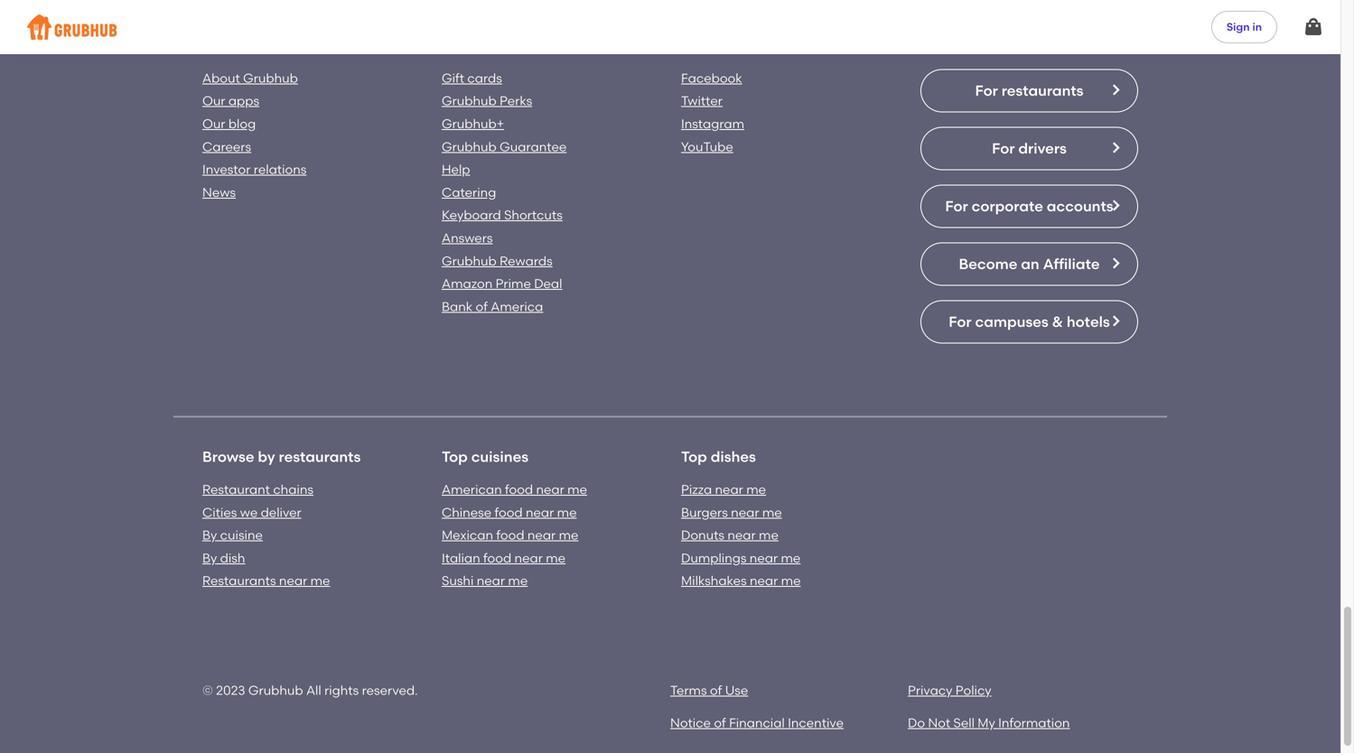 Task type: describe. For each thing, give the bounding box(es) containing it.
me down chinese food near me link
[[559, 528, 579, 543]]

grubhub rewards link
[[442, 253, 553, 269]]

to
[[232, 36, 247, 54]]

corporate
[[972, 197, 1044, 215]]

gift cards link
[[442, 70, 502, 86]]

careers
[[202, 139, 251, 154]]

top cuisines
[[442, 448, 529, 466]]

privacy
[[908, 683, 953, 699]]

right image
[[1109, 198, 1123, 213]]

useful links
[[442, 36, 522, 54]]

me down mexican food near me link on the left bottom of page
[[546, 551, 566, 566]]

grubhub left all
[[248, 683, 303, 699]]

pizza near me burgers near me donuts near me dumplings near me milkshakes near me
[[681, 482, 801, 589]]

youtube
[[681, 139, 734, 154]]

top dishes
[[681, 448, 756, 466]]

near up donuts near me link
[[731, 505, 760, 520]]

sign
[[1227, 20, 1250, 33]]

2 our from the top
[[202, 116, 225, 132]]

dish
[[220, 551, 245, 566]]

near down mexican food near me link on the left bottom of page
[[515, 551, 543, 566]]

notice of financial incentive link
[[671, 716, 844, 731]]

relations
[[254, 162, 307, 177]]

about grubhub our apps our                                     blog careers investor                                     relations news
[[202, 70, 307, 200]]

terms
[[671, 683, 707, 699]]

cities
[[202, 505, 237, 520]]

amazon
[[442, 276, 493, 292]]

for drivers link
[[921, 127, 1139, 170]]

us for partner with us
[[1012, 36, 1028, 54]]

mexican
[[442, 528, 494, 543]]

cities we deliver link
[[202, 505, 302, 520]]

top for top dishes
[[681, 448, 708, 466]]

terms of use link
[[671, 683, 749, 699]]

right image for for campuses & hotels
[[1109, 314, 1123, 328]]

instagram
[[681, 116, 745, 132]]

become
[[959, 255, 1018, 273]]

grubhub down answers
[[442, 253, 497, 269]]

by
[[258, 448, 275, 466]]

burgers near me link
[[681, 505, 782, 520]]

us for connect with us
[[780, 36, 796, 54]]

right image for for restaurants
[[1109, 83, 1123, 97]]

shortcuts
[[504, 208, 563, 223]]

privacy                     policy
[[908, 683, 992, 699]]

near up chinese food near me link
[[536, 482, 565, 497]]

near up milkshakes near me link
[[750, 551, 778, 566]]

grubhub down grubhub+ link
[[442, 139, 497, 154]]

me up milkshakes near me link
[[781, 551, 801, 566]]

food up sushi near me link
[[484, 551, 512, 566]]

me down dumplings near me link
[[781, 574, 801, 589]]

guarantee
[[500, 139, 567, 154]]

careers link
[[202, 139, 251, 154]]

right image for for drivers
[[1109, 140, 1123, 155]]

catering link
[[442, 185, 496, 200]]

catering
[[442, 185, 496, 200]]

me down american food near me link
[[557, 505, 577, 520]]

information
[[999, 716, 1071, 731]]

me up dumplings near me link
[[759, 528, 779, 543]]

my
[[978, 716, 996, 731]]

american food near me chinese food near me mexican food near me italian food near me sushi near me
[[442, 482, 587, 589]]

restaurant
[[202, 482, 270, 497]]

an
[[1022, 255, 1040, 273]]

restaurants near me link
[[202, 574, 330, 589]]

deliver
[[261, 505, 302, 520]]

for for for drivers
[[993, 139, 1015, 157]]

for for for restaurants
[[976, 82, 999, 99]]

chains
[[273, 482, 314, 497]]

become an affiliate link
[[921, 243, 1139, 286]]

dumplings
[[681, 551, 747, 566]]

of inside gift cards grubhub perks grubhub+ grubhub guarantee help catering keyboard shortcuts answers grubhub rewards amazon prime deal bank of america
[[476, 299, 488, 314]]

notice
[[671, 716, 711, 731]]

grubhub+ link
[[442, 116, 504, 132]]

bank
[[442, 299, 473, 314]]

2023
[[216, 683, 245, 699]]

not
[[929, 716, 951, 731]]

keyboard
[[442, 208, 501, 223]]

me up donuts near me link
[[763, 505, 782, 520]]

notice of financial incentive
[[671, 716, 844, 731]]

news link
[[202, 185, 236, 200]]

rewards
[[500, 253, 553, 269]]

near down italian food near me "link"
[[477, 574, 505, 589]]

1 our from the top
[[202, 93, 225, 109]]

for restaurants link
[[921, 69, 1139, 112]]

we
[[240, 505, 258, 520]]

© 2023 grubhub all rights reserved.
[[202, 683, 418, 699]]

know
[[250, 36, 288, 54]]

for for for campuses & hotels
[[949, 313, 972, 331]]

near down chinese food near me link
[[528, 528, 556, 543]]

investor                                     relations link
[[202, 162, 307, 177]]

financial
[[729, 716, 785, 731]]

near down american food near me link
[[526, 505, 554, 520]]

partner with us
[[921, 36, 1028, 54]]

help link
[[442, 162, 470, 177]]

all
[[306, 683, 321, 699]]

rights
[[325, 683, 359, 699]]

donuts
[[681, 528, 725, 543]]

get
[[202, 36, 229, 54]]

apps
[[229, 93, 259, 109]]

help
[[442, 162, 470, 177]]

donuts near me link
[[681, 528, 779, 543]]

me inside restaurant chains cities we deliver by cuisine by dish restaurants near me
[[311, 574, 330, 589]]

grubhub guarantee link
[[442, 139, 567, 154]]

restaurant chains link
[[202, 482, 314, 497]]

for campuses & hotels
[[949, 313, 1111, 331]]

our apps link
[[202, 93, 259, 109]]

restaurant chains cities we deliver by cuisine by dish restaurants near me
[[202, 482, 330, 589]]



Task type: locate. For each thing, give the bounding box(es) containing it.
prime
[[496, 276, 531, 292]]

near
[[536, 482, 565, 497], [715, 482, 744, 497], [526, 505, 554, 520], [731, 505, 760, 520], [528, 528, 556, 543], [728, 528, 756, 543], [515, 551, 543, 566], [750, 551, 778, 566], [279, 574, 308, 589], [477, 574, 505, 589], [750, 574, 778, 589]]

top
[[442, 448, 468, 466], [681, 448, 708, 466]]

0 vertical spatial our
[[202, 93, 225, 109]]

milkshakes near me link
[[681, 574, 801, 589]]

©
[[202, 683, 213, 699]]

near down dumplings near me link
[[750, 574, 778, 589]]

grubhub down gift cards link
[[442, 93, 497, 109]]

answers
[[442, 230, 493, 246]]

restaurants
[[202, 574, 276, 589]]

for left drivers
[[993, 139, 1015, 157]]

hotels
[[1067, 313, 1111, 331]]

cuisines
[[472, 448, 529, 466]]

restaurants up drivers
[[1002, 82, 1084, 99]]

food
[[505, 482, 533, 497], [495, 505, 523, 520], [497, 528, 525, 543], [484, 551, 512, 566]]

right image inside the for campuses & hotels link
[[1109, 314, 1123, 328]]

with for connect
[[747, 36, 777, 54]]

sign in
[[1227, 20, 1263, 33]]

0 horizontal spatial restaurants
[[279, 448, 361, 466]]

sell
[[954, 716, 975, 731]]

us right connect
[[780, 36, 796, 54]]

grubhub perks link
[[442, 93, 533, 109]]

2 with from the left
[[978, 36, 1008, 54]]

do not sell my                     information
[[908, 716, 1071, 731]]

right image right affiliate
[[1109, 256, 1123, 271]]

browse
[[202, 448, 254, 466]]

do
[[908, 716, 926, 731]]

milkshakes
[[681, 574, 747, 589]]

twitter
[[681, 93, 723, 109]]

for corporate accounts link
[[921, 185, 1139, 228]]

0 horizontal spatial top
[[442, 448, 468, 466]]

cuisine
[[220, 528, 263, 543]]

3 us from the left
[[1012, 36, 1028, 54]]

me right restaurants
[[311, 574, 330, 589]]

1 vertical spatial of
[[710, 683, 722, 699]]

4 right image from the top
[[1109, 314, 1123, 328]]

browse by restaurants
[[202, 448, 361, 466]]

us right the know
[[292, 36, 308, 54]]

me up burgers near me link
[[747, 482, 766, 497]]

near inside restaurant chains cities we deliver by cuisine by dish restaurants near me
[[279, 574, 308, 589]]

pizza
[[681, 482, 712, 497]]

0 vertical spatial of
[[476, 299, 488, 314]]

sign in link
[[1212, 11, 1278, 43]]

grubhub+
[[442, 116, 504, 132]]

of right the "notice" at the bottom of page
[[714, 716, 726, 731]]

top for top cuisines
[[442, 448, 468, 466]]

facebook twitter instagram youtube
[[681, 70, 745, 154]]

grubhub down the know
[[243, 70, 298, 86]]

right image inside become an affiliate link
[[1109, 256, 1123, 271]]

near up dumplings near me link
[[728, 528, 756, 543]]

investor
[[202, 162, 251, 177]]

right image inside the for drivers link
[[1109, 140, 1123, 155]]

connect with us
[[681, 36, 796, 54]]

2 right image from the top
[[1109, 140, 1123, 155]]

for inside the for campuses & hotels link
[[949, 313, 972, 331]]

italian food near me link
[[442, 551, 566, 566]]

sushi near me link
[[442, 574, 528, 589]]

food down chinese food near me link
[[497, 528, 525, 543]]

with right partner in the top of the page
[[978, 36, 1008, 54]]

sushi
[[442, 574, 474, 589]]

about
[[202, 70, 240, 86]]

1 us from the left
[[292, 36, 308, 54]]

1 right image from the top
[[1109, 83, 1123, 97]]

2 us from the left
[[780, 36, 796, 54]]

with for partner
[[978, 36, 1008, 54]]

right image up right image
[[1109, 140, 1123, 155]]

&
[[1053, 313, 1064, 331]]

near right restaurants
[[279, 574, 308, 589]]

near up burgers near me link
[[715, 482, 744, 497]]

policy
[[956, 683, 992, 699]]

0 vertical spatial by
[[202, 528, 217, 543]]

by dish link
[[202, 551, 245, 566]]

bank of america link
[[442, 299, 544, 314]]

affiliate
[[1043, 255, 1100, 273]]

right image
[[1109, 83, 1123, 97], [1109, 140, 1123, 155], [1109, 256, 1123, 271], [1109, 314, 1123, 328]]

1 top from the left
[[442, 448, 468, 466]]

amazon prime deal link
[[442, 276, 563, 292]]

get to know us
[[202, 36, 308, 54]]

0 horizontal spatial with
[[747, 36, 777, 54]]

right image right 'for restaurants'
[[1109, 83, 1123, 97]]

1 horizontal spatial us
[[780, 36, 796, 54]]

right image for become an affiliate
[[1109, 256, 1123, 271]]

cards
[[468, 70, 502, 86]]

2 by from the top
[[202, 551, 217, 566]]

3 right image from the top
[[1109, 256, 1123, 271]]

0 vertical spatial restaurants
[[1002, 82, 1084, 99]]

italian
[[442, 551, 481, 566]]

0 horizontal spatial us
[[292, 36, 308, 54]]

with right connect
[[747, 36, 777, 54]]

dumplings near me link
[[681, 551, 801, 566]]

our
[[202, 93, 225, 109], [202, 116, 225, 132]]

right image inside for restaurants link
[[1109, 83, 1123, 97]]

of right bank
[[476, 299, 488, 314]]

2 top from the left
[[681, 448, 708, 466]]

links
[[490, 36, 522, 54]]

1 with from the left
[[747, 36, 777, 54]]

us up 'for restaurants'
[[1012, 36, 1028, 54]]

for down partner with us
[[976, 82, 999, 99]]

right image right &
[[1109, 314, 1123, 328]]

for for for corporate accounts
[[946, 197, 969, 215]]

news
[[202, 185, 236, 200]]

grubhub inside "about grubhub our apps our                                     blog careers investor                                     relations news"
[[243, 70, 298, 86]]

top up american
[[442, 448, 468, 466]]

our up careers "link"
[[202, 116, 225, 132]]

by down cities
[[202, 528, 217, 543]]

blog
[[229, 116, 256, 132]]

partner
[[921, 36, 975, 54]]

us
[[292, 36, 308, 54], [780, 36, 796, 54], [1012, 36, 1028, 54]]

top up pizza at right
[[681, 448, 708, 466]]

useful
[[442, 36, 487, 54]]

restaurants up the chains
[[279, 448, 361, 466]]

for corporate accounts
[[946, 197, 1114, 215]]

2 horizontal spatial us
[[1012, 36, 1028, 54]]

youtube link
[[681, 139, 734, 154]]

chinese
[[442, 505, 492, 520]]

1 vertical spatial restaurants
[[279, 448, 361, 466]]

perks
[[500, 93, 533, 109]]

campuses
[[976, 313, 1049, 331]]

by left dish
[[202, 551, 217, 566]]

1 vertical spatial our
[[202, 116, 225, 132]]

incentive
[[788, 716, 844, 731]]

burgers
[[681, 505, 728, 520]]

of
[[476, 299, 488, 314], [710, 683, 722, 699], [714, 716, 726, 731]]

food up chinese food near me link
[[505, 482, 533, 497]]

our down about
[[202, 93, 225, 109]]

1 vertical spatial by
[[202, 551, 217, 566]]

do not sell my                     information link
[[908, 716, 1071, 731]]

for inside for restaurants link
[[976, 82, 999, 99]]

1 by from the top
[[202, 528, 217, 543]]

2 vertical spatial of
[[714, 716, 726, 731]]

for restaurants
[[976, 82, 1084, 99]]

of for notice
[[714, 716, 726, 731]]

me up chinese food near me link
[[568, 482, 587, 497]]

grubhub logo image
[[27, 9, 117, 45]]

1 horizontal spatial top
[[681, 448, 708, 466]]

me down italian food near me "link"
[[508, 574, 528, 589]]

america
[[491, 299, 544, 314]]

for left campuses
[[949, 313, 972, 331]]

food up mexican food near me link on the left bottom of page
[[495, 505, 523, 520]]

for left corporate
[[946, 197, 969, 215]]

by cuisine link
[[202, 528, 263, 543]]

for inside the for drivers link
[[993, 139, 1015, 157]]

1 horizontal spatial with
[[978, 36, 1008, 54]]

restaurants
[[1002, 82, 1084, 99], [279, 448, 361, 466]]

1 horizontal spatial restaurants
[[1002, 82, 1084, 99]]

reserved.
[[362, 683, 418, 699]]

dishes
[[711, 448, 756, 466]]

me
[[568, 482, 587, 497], [747, 482, 766, 497], [557, 505, 577, 520], [763, 505, 782, 520], [559, 528, 579, 543], [759, 528, 779, 543], [546, 551, 566, 566], [781, 551, 801, 566], [311, 574, 330, 589], [508, 574, 528, 589], [781, 574, 801, 589]]

for inside "for corporate accounts" link
[[946, 197, 969, 215]]

twitter link
[[681, 93, 723, 109]]

gift
[[442, 70, 465, 86]]

become an affiliate
[[959, 255, 1100, 273]]

answers link
[[442, 230, 493, 246]]

of left use
[[710, 683, 722, 699]]

of for terms
[[710, 683, 722, 699]]

connect
[[681, 36, 743, 54]]



Task type: vqa. For each thing, say whether or not it's contained in the screenshot.
'Dumplings'
yes



